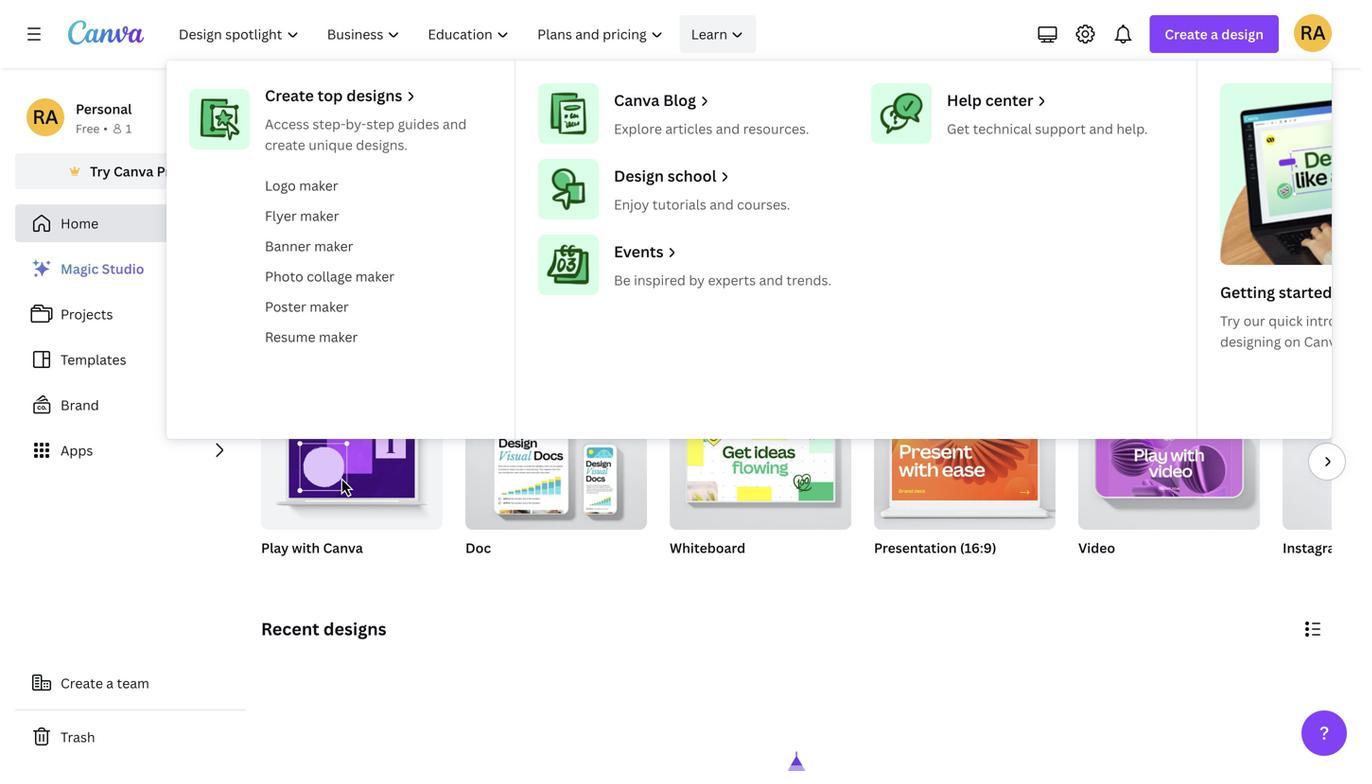 Task type: describe. For each thing, give the bounding box(es) containing it.
our
[[1244, 312, 1266, 330]]

trash
[[61, 728, 95, 746]]

whiteboard
[[670, 539, 746, 557]]

more
[[1206, 295, 1235, 310]]

resume
[[265, 328, 316, 346]]

templates
[[61, 351, 126, 368]]

enjoy
[[614, 195, 649, 213]]

instagram po
[[1283, 539, 1362, 557]]

video group
[[1079, 394, 1260, 581]]

1
[[126, 121, 132, 136]]

list containing magic studio
[[15, 250, 246, 469]]

ruby anderson element
[[26, 98, 64, 136]]

help center
[[947, 90, 1034, 110]]

group for video
[[1079, 394, 1260, 530]]

designs.
[[356, 136, 408, 154]]

canva inside group
[[323, 539, 363, 557]]

banner
[[265, 237, 311, 255]]

whiteboards
[[549, 295, 620, 310]]

projects
[[61, 305, 113, 323]]

ra button
[[1294, 14, 1332, 52]]

experts
[[708, 271, 756, 289]]

logo maker link
[[257, 170, 500, 201]]

enjoy tutorials and courses.
[[614, 195, 790, 213]]

what will you design today?
[[590, 113, 1003, 154]]

quick
[[1269, 312, 1303, 330]]

try canva pro button
[[15, 153, 246, 189]]

guides
[[398, 115, 439, 133]]

group for instagram po
[[1283, 394, 1362, 530]]

by
[[689, 271, 705, 289]]

photo
[[265, 267, 303, 285]]

inspired
[[634, 271, 686, 289]]

resources.
[[743, 120, 809, 138]]

create top designs
[[265, 85, 402, 105]]

and down school
[[710, 195, 734, 213]]

projects link
[[15, 295, 246, 333]]

try inside try canva pro button
[[90, 162, 110, 180]]

whiteboards button
[[549, 227, 620, 325]]

poster maker link
[[257, 291, 500, 322]]

doc group
[[465, 394, 647, 581]]

presentation (16:9)
[[874, 539, 997, 557]]

help
[[947, 90, 982, 110]]

apps
[[61, 441, 93, 459]]

brand
[[61, 396, 99, 414]]

what
[[590, 113, 670, 154]]

create for create top designs
[[265, 85, 314, 105]]

presentation
[[874, 539, 957, 557]]

articles
[[665, 120, 713, 138]]

and inside access step-by-step guides and create unique designs.
[[443, 115, 467, 133]]

try canva pro
[[90, 162, 179, 180]]

whiteboard group
[[670, 394, 851, 581]]

photo collage maker
[[265, 267, 395, 285]]

courses.
[[737, 195, 790, 213]]

and left help.
[[1089, 120, 1113, 138]]

templates link
[[15, 341, 246, 378]]

ruby anderson image for ra popup button
[[1294, 14, 1332, 52]]

center
[[986, 90, 1034, 110]]

create
[[265, 136, 305, 154]]

designs inside learn "menu"
[[347, 85, 402, 105]]

create for create a design
[[1165, 25, 1208, 43]]

flyer maker
[[265, 207, 339, 225]]

canva inside button
[[114, 162, 153, 180]]

ruby anderson image for ruby anderson element
[[26, 98, 64, 136]]

free
[[76, 121, 100, 136]]

access step-by-step guides and create unique designs.
[[265, 115, 467, 154]]

be
[[614, 271, 631, 289]]

trash link
[[15, 718, 246, 756]]

studio
[[102, 260, 144, 278]]

learn button
[[680, 15, 756, 53]]

maker for resume maker
[[319, 328, 358, 346]]

presentation (16:9) group
[[874, 394, 1056, 581]]

logo
[[265, 176, 296, 194]]

team
[[117, 674, 149, 692]]

by-
[[346, 115, 366, 133]]

create a design
[[1165, 25, 1264, 43]]

recent
[[261, 617, 319, 640]]

home link
[[15, 204, 246, 242]]



Task type: vqa. For each thing, say whether or not it's contained in the screenshot.
the center
yes



Task type: locate. For each thing, give the bounding box(es) containing it.
and left trends.
[[759, 271, 783, 289]]

create
[[1165, 25, 1208, 43], [265, 85, 314, 105], [61, 674, 103, 692]]

and
[[443, 115, 467, 133], [716, 120, 740, 138], [1089, 120, 1113, 138], [710, 195, 734, 213], [759, 271, 783, 289]]

trends.
[[787, 271, 832, 289]]

doc
[[465, 539, 491, 557]]

try down more at the right top of page
[[1220, 312, 1241, 330]]

create a team button
[[15, 664, 246, 702]]

maker down collage
[[310, 298, 349, 316]]

explore articles and resources.
[[614, 120, 809, 138]]

maker for banner maker
[[314, 237, 353, 255]]

magic
[[61, 260, 99, 278]]

learn
[[691, 25, 728, 43]]

2 vertical spatial create
[[61, 674, 103, 692]]

5 group from the left
[[1283, 394, 1362, 530]]

personal
[[76, 100, 132, 118]]

4 group from the left
[[1079, 394, 1260, 530]]

access
[[265, 115, 309, 133]]

and right guides
[[443, 115, 467, 133]]

2 horizontal spatial canva
[[614, 90, 660, 110]]

try down •
[[90, 162, 110, 180]]

1 horizontal spatial try
[[1220, 312, 1241, 330]]

1 horizontal spatial a
[[1211, 25, 1218, 43]]

0 vertical spatial design
[[1222, 25, 1264, 43]]

create inside create a design dropdown button
[[1165, 25, 1208, 43]]

poster maker
[[265, 298, 349, 316]]

get
[[947, 120, 970, 138]]

3 group from the left
[[874, 394, 1056, 530]]

blog
[[663, 90, 696, 110]]

create for create a team
[[61, 674, 103, 692]]

2 group from the left
[[670, 394, 851, 530]]

1 horizontal spatial create
[[265, 85, 314, 105]]

photo collage maker link
[[257, 261, 500, 291]]

design school
[[614, 166, 717, 186]]

a inside dropdown button
[[1211, 25, 1218, 43]]

2 horizontal spatial create
[[1165, 25, 1208, 43]]

0 vertical spatial try
[[90, 162, 110, 180]]

po
[[1351, 539, 1362, 557]]

pro
[[157, 162, 179, 180]]

brand link
[[15, 386, 246, 424]]

you
[[731, 113, 788, 154]]

create a design button
[[1150, 15, 1279, 53]]

try inside the getting started try our quick intro tuto
[[1220, 312, 1241, 330]]

a for team
[[106, 674, 114, 692]]

canva up explore
[[614, 90, 660, 110]]

maker inside "link"
[[319, 328, 358, 346]]

more button
[[1198, 227, 1243, 325]]

design inside dropdown button
[[1222, 25, 1264, 43]]

group
[[465, 394, 647, 530], [670, 394, 851, 530], [874, 394, 1056, 530], [1079, 394, 1260, 530], [1283, 394, 1362, 530]]

0 horizontal spatial try
[[90, 162, 110, 180]]

tutorials
[[653, 195, 707, 213]]

1 vertical spatial design
[[794, 113, 891, 154]]

list
[[15, 250, 246, 469]]

school
[[668, 166, 717, 186]]

1 group from the left
[[465, 394, 647, 530]]

and right articles
[[716, 120, 740, 138]]

group for presentation (16:9)
[[874, 394, 1056, 530]]

maker up photo collage maker
[[314, 237, 353, 255]]

banner maker link
[[257, 231, 500, 261]]

1 vertical spatial canva
[[114, 162, 153, 180]]

events
[[614, 241, 664, 262]]

canva left the pro
[[114, 162, 153, 180]]

with
[[292, 539, 320, 557]]

step
[[366, 115, 395, 133]]

design
[[1222, 25, 1264, 43], [794, 113, 891, 154]]

canva right with
[[323, 539, 363, 557]]

0 horizontal spatial a
[[106, 674, 114, 692]]

a for design
[[1211, 25, 1218, 43]]

ruby anderson image
[[1294, 14, 1332, 52], [1294, 14, 1332, 52], [26, 98, 64, 136]]

maker down banner maker link
[[355, 267, 395, 285]]

maker for poster maker
[[310, 298, 349, 316]]

technical
[[973, 120, 1032, 138]]

get technical support and help.
[[947, 120, 1148, 138]]

designs up 'step'
[[347, 85, 402, 105]]

play with canva group
[[261, 394, 443, 558]]

play with canva
[[261, 539, 363, 557]]

0 horizontal spatial create
[[61, 674, 103, 692]]

try
[[90, 162, 110, 180], [1220, 312, 1241, 330]]

resume maker
[[265, 328, 358, 346]]

None search field
[[513, 176, 1080, 214]]

0 horizontal spatial design
[[794, 113, 891, 154]]

tuto
[[1340, 312, 1362, 330]]

resume maker link
[[257, 322, 500, 352]]

collage
[[307, 267, 352, 285]]

0 vertical spatial designs
[[347, 85, 402, 105]]

maker for logo maker
[[299, 176, 338, 194]]

1 horizontal spatial design
[[1222, 25, 1264, 43]]

1 vertical spatial try
[[1220, 312, 1241, 330]]

step-
[[313, 115, 346, 133]]

design right "you"
[[794, 113, 891, 154]]

magic studio link
[[15, 250, 246, 288]]

poster
[[265, 298, 306, 316]]

intro
[[1306, 312, 1337, 330]]

canva inside learn "menu"
[[614, 90, 660, 110]]

•
[[103, 121, 108, 136]]

a
[[1211, 25, 1218, 43], [106, 674, 114, 692]]

play
[[261, 539, 289, 557]]

support
[[1035, 120, 1086, 138]]

home
[[61, 214, 99, 232]]

0 vertical spatial canva
[[614, 90, 660, 110]]

1 vertical spatial a
[[106, 674, 114, 692]]

instagram
[[1283, 539, 1348, 557]]

maker up flyer maker
[[299, 176, 338, 194]]

(16:9)
[[960, 539, 997, 557]]

group for doc
[[465, 394, 647, 530]]

1 vertical spatial designs
[[323, 617, 387, 640]]

will
[[677, 113, 725, 154]]

today?
[[897, 113, 1003, 154]]

unique
[[309, 136, 353, 154]]

learn menu
[[167, 61, 1362, 439]]

maker
[[299, 176, 338, 194], [300, 207, 339, 225], [314, 237, 353, 255], [355, 267, 395, 285], [310, 298, 349, 316], [319, 328, 358, 346]]

0 vertical spatial a
[[1211, 25, 1218, 43]]

apps link
[[15, 431, 246, 469]]

help.
[[1117, 120, 1148, 138]]

flyer
[[265, 207, 297, 225]]

video
[[1079, 539, 1116, 557]]

maker for flyer maker
[[300, 207, 339, 225]]

top
[[318, 85, 343, 105]]

logo maker
[[265, 176, 338, 194]]

create inside learn "menu"
[[265, 85, 314, 105]]

instagram post (square) group
[[1283, 394, 1362, 581]]

started
[[1279, 282, 1333, 302]]

design
[[614, 166, 664, 186]]

maker down the poster maker
[[319, 328, 358, 346]]

2 vertical spatial canva
[[323, 539, 363, 557]]

be inspired by experts and trends.
[[614, 271, 832, 289]]

getting
[[1220, 282, 1275, 302]]

a inside 'button'
[[106, 674, 114, 692]]

1 horizontal spatial canva
[[323, 539, 363, 557]]

0 horizontal spatial canva
[[114, 162, 153, 180]]

magic studio
[[61, 260, 144, 278]]

1 vertical spatial create
[[265, 85, 314, 105]]

designs right recent
[[323, 617, 387, 640]]

getting started try our quick intro tuto
[[1220, 282, 1362, 351]]

flyer maker link
[[257, 201, 500, 231]]

maker up banner maker
[[300, 207, 339, 225]]

0 vertical spatial create
[[1165, 25, 1208, 43]]

top level navigation element
[[167, 15, 1362, 439]]

free •
[[76, 121, 108, 136]]

group for whiteboard
[[670, 394, 851, 530]]

explore
[[614, 120, 662, 138]]

design left ra popup button
[[1222, 25, 1264, 43]]

canva blog
[[614, 90, 696, 110]]

create inside create a team 'button'
[[61, 674, 103, 692]]

banner maker
[[265, 237, 353, 255]]



